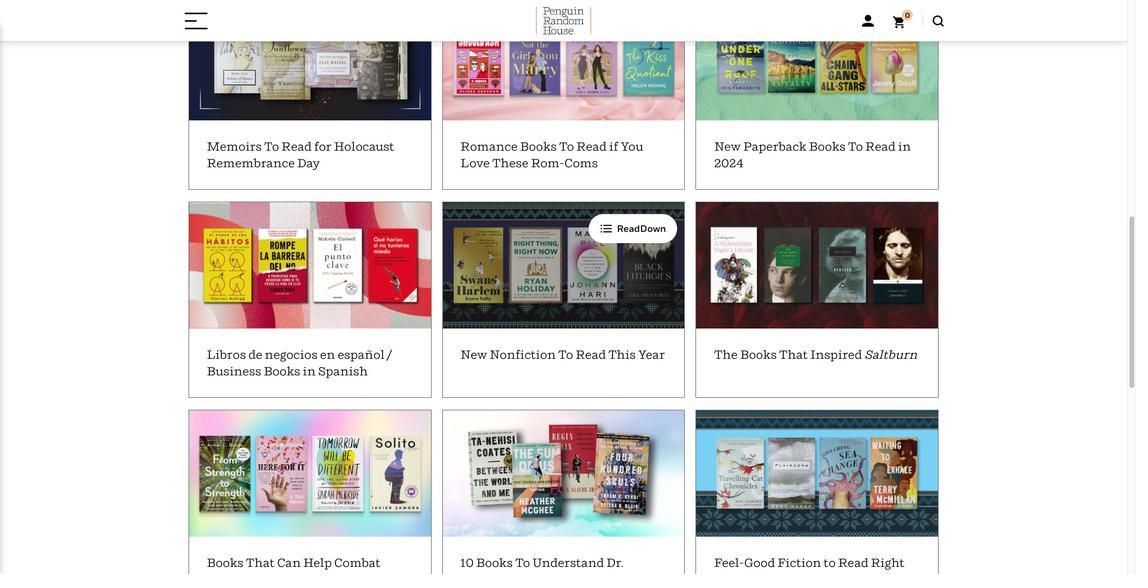 Task type: locate. For each thing, give the bounding box(es) containing it.
saltburn
[[865, 348, 918, 362]]

king,
[[552, 573, 583, 574]]

1 vertical spatial in
[[303, 364, 316, 379]]

1 horizontal spatial that
[[780, 348, 808, 362]]

can
[[277, 556, 301, 570]]

in inside new paperback books to read in 2024
[[899, 139, 912, 153]]

books
[[520, 139, 557, 153], [809, 139, 846, 153], [741, 348, 777, 362], [264, 364, 301, 379], [207, 556, 244, 570], [476, 556, 513, 570]]

spanish
[[318, 364, 368, 379]]

books that can help combat loneliness
[[207, 556, 381, 574]]

sign in image
[[862, 15, 874, 27]]

1 horizontal spatial new
[[715, 139, 741, 153]]

books up "loneliness"
[[207, 556, 244, 570]]

en
[[320, 348, 335, 362]]

negocios
[[265, 348, 318, 362]]

read inside the romance books to read if you love these rom-coms
[[577, 139, 607, 153]]

1 vertical spatial that
[[246, 556, 275, 570]]

0 vertical spatial that
[[780, 348, 808, 362]]

to for romance books to read if you love these rom-coms
[[559, 139, 574, 153]]

combat
[[334, 556, 381, 570]]

books right paperback
[[809, 139, 846, 153]]

that inside books that can help combat loneliness
[[246, 556, 275, 570]]

in inside libros de negocios en español / business books in spanish
[[303, 364, 316, 379]]

books up martin
[[476, 556, 513, 570]]

to inside new paperback books to read in 2024
[[849, 139, 863, 153]]

love
[[461, 156, 490, 170]]

luther
[[507, 573, 549, 574]]

right
[[871, 556, 905, 570]]

books inside new paperback books to read in 2024
[[809, 139, 846, 153]]

0 vertical spatial new
[[715, 139, 741, 153]]

books right the
[[741, 348, 777, 362]]

to inside 10 books to understand dr. martin luther king, jr.'s legac
[[516, 556, 530, 570]]

romance books to read if you love these rom-coms link
[[436, 0, 685, 190]]

0 horizontal spatial new
[[461, 348, 488, 362]]

these
[[493, 156, 529, 170]]

romance books to read if you love these rom-coms
[[461, 139, 644, 170]]

holocaust
[[334, 139, 395, 153]]

books inside 10 books to understand dr. martin luther king, jr.'s legac
[[476, 556, 513, 570]]

for
[[314, 139, 332, 153]]

martin
[[461, 573, 505, 574]]

0 vertical spatial in
[[899, 139, 912, 153]]

books up rom-
[[520, 139, 557, 153]]

that up "loneliness"
[[246, 556, 275, 570]]

libros
[[207, 348, 246, 362]]

rom-
[[531, 156, 565, 170]]

to for new nonfiction to read this year
[[559, 348, 573, 362]]

that
[[780, 348, 808, 362], [246, 556, 275, 570]]

read inside new paperback books to read in 2024
[[866, 139, 896, 153]]

jr.'s
[[586, 573, 608, 574]]

new
[[715, 139, 741, 153], [461, 348, 488, 362]]

0 horizontal spatial in
[[303, 364, 316, 379]]

remembrance
[[207, 156, 295, 170]]

read
[[577, 139, 607, 153], [866, 139, 896, 153], [282, 139, 312, 153], [576, 348, 606, 362], [839, 556, 869, 570]]

new left "nonfiction"
[[461, 348, 488, 362]]

libros de negocios en español / business books in spanish
[[207, 348, 392, 379]]

new paperback books to read in 2024 link
[[690, 0, 939, 190]]

books that can help combat loneliness link
[[182, 410, 432, 574]]

business
[[207, 364, 261, 379]]

new up 2024
[[715, 139, 741, 153]]

/
[[387, 348, 392, 362]]

loneliness
[[207, 573, 274, 574]]

to inside the romance books to read if you love these rom-coms
[[559, 139, 574, 153]]

memoirs
[[207, 139, 262, 153]]

10 books to understand dr. martin luther king, jr.'s legac link
[[436, 410, 685, 574]]

day
[[297, 156, 320, 170]]

books down negocios
[[264, 364, 301, 379]]

1 vertical spatial new
[[461, 348, 488, 362]]

year
[[639, 348, 665, 362]]

in
[[899, 139, 912, 153], [303, 364, 316, 379]]

1 horizontal spatial in
[[899, 139, 912, 153]]

to
[[559, 139, 574, 153], [849, 139, 863, 153], [264, 139, 279, 153], [559, 348, 573, 362], [516, 556, 530, 570]]

new inside new paperback books to read in 2024
[[715, 139, 741, 153]]

feel-
[[715, 556, 745, 570]]

0 horizontal spatial that
[[246, 556, 275, 570]]

the books that inspired saltburn
[[715, 348, 918, 362]]

good
[[745, 556, 775, 570]]

new paperback books to read in 2024
[[715, 139, 912, 170]]

that left inspired
[[780, 348, 808, 362]]



Task type: vqa. For each thing, say whether or not it's contained in the screenshot.
left UNITED
no



Task type: describe. For each thing, give the bounding box(es) containing it.
coms
[[565, 156, 598, 170]]

books inside the romance books to read if you love these rom-coms
[[520, 139, 557, 153]]

new nonfiction to read this year
[[461, 348, 665, 362]]

10
[[461, 556, 474, 570]]

now
[[715, 573, 742, 574]]

to
[[824, 556, 836, 570]]

10 books to understand dr. martin luther king, jr.'s legac
[[461, 556, 653, 574]]

new for new nonfiction to read this year
[[461, 348, 488, 362]]

dr.
[[607, 556, 624, 570]]

memoirs to read for holocaust remembrance day link
[[182, 0, 432, 190]]

to inside memoirs to read for holocaust remembrance day
[[264, 139, 279, 153]]

you
[[621, 139, 644, 153]]

the
[[715, 348, 738, 362]]

memoirs to read for holocaust remembrance day
[[207, 139, 395, 170]]

read inside the feel-good fiction to read right now
[[839, 556, 869, 570]]

libros de negocios en español / business books in spanish link
[[182, 202, 432, 398]]

search image
[[933, 15, 944, 26]]

if
[[609, 139, 619, 153]]

help
[[303, 556, 332, 570]]

feel-good fiction to read right now
[[715, 556, 905, 574]]

understand
[[533, 556, 604, 570]]

penguin random house image
[[536, 7, 592, 34]]

español
[[338, 348, 385, 362]]

inspired
[[811, 348, 863, 362]]

romance
[[461, 139, 518, 153]]

this
[[609, 348, 636, 362]]

books inside libros de negocios en español / business books in spanish
[[264, 364, 301, 379]]

nonfiction
[[490, 348, 556, 362]]

2024
[[715, 156, 744, 170]]

books inside books that can help combat loneliness
[[207, 556, 244, 570]]

new for new paperback books to read in 2024
[[715, 139, 741, 153]]

fiction
[[778, 556, 822, 570]]

shopping cart image
[[893, 10, 913, 29]]

to for 10 books to understand dr. martin luther king, jr.'s legac
[[516, 556, 530, 570]]

read inside memoirs to read for holocaust remembrance day
[[282, 139, 312, 153]]

readdown
[[617, 222, 666, 234]]

feel-good fiction to read right now link
[[690, 410, 939, 574]]

paperback
[[744, 139, 807, 153]]

de
[[249, 348, 263, 362]]



